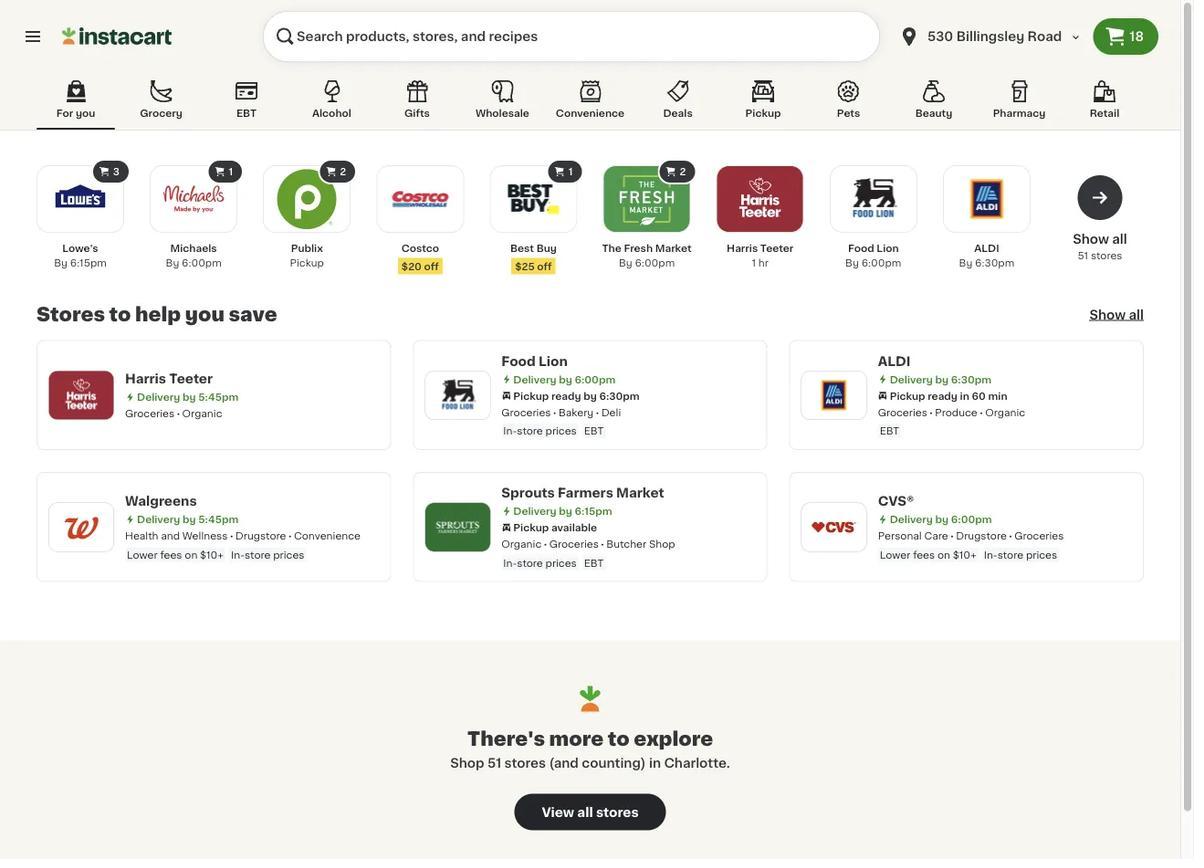 Task type: locate. For each thing, give the bounding box(es) containing it.
gifts button
[[378, 77, 457, 130]]

1 horizontal spatial drugstore
[[956, 531, 1007, 541]]

harris inside harris teeter 1 hr
[[727, 243, 758, 253]]

None search field
[[263, 11, 881, 62]]

bakery
[[559, 407, 594, 417]]

counting)
[[582, 757, 646, 769]]

harris teeter logo image
[[58, 372, 105, 419]]

0 horizontal spatial harris
[[125, 372, 166, 385]]

1 by from the left
[[54, 258, 68, 268]]

in
[[960, 391, 970, 401], [649, 757, 661, 769]]

4 by from the left
[[846, 258, 859, 268]]

organic down the pickup available
[[502, 539, 542, 549]]

2 horizontal spatial all
[[1129, 308, 1144, 321]]

market right fresh
[[656, 243, 692, 253]]

convenience button
[[549, 77, 632, 130]]

delivery by 6:00pm up the 'care'
[[890, 515, 992, 525]]

groceries inside groceries produce organic ebt
[[878, 407, 928, 417]]

pickup ready in 60 min
[[890, 391, 1008, 401]]

1 vertical spatial shop
[[450, 757, 485, 769]]

stores to help you save tab panel
[[27, 159, 1154, 582]]

0 vertical spatial to
[[109, 305, 131, 324]]

ebt inside groceries bakery deli in-store prices ebt
[[584, 426, 604, 436]]

530 billingsley road
[[928, 30, 1063, 43]]

show up the show all
[[1073, 233, 1110, 246]]

shop right butcher
[[649, 539, 676, 549]]

grocery button
[[122, 77, 200, 130]]

all for view all stores
[[578, 806, 593, 819]]

5:45pm
[[198, 392, 239, 402], [198, 515, 239, 525]]

gifts
[[405, 108, 430, 118]]

1 lower from the left
[[127, 550, 158, 560]]

0 horizontal spatial 2
[[340, 167, 346, 177]]

1 horizontal spatial teeter
[[761, 243, 794, 253]]

in down explore
[[649, 757, 661, 769]]

6:15pm for delivery by 6:15pm
[[575, 506, 613, 517]]

by up the 'care'
[[936, 515, 949, 525]]

ebt inside groceries produce organic ebt
[[880, 426, 900, 436]]

1 horizontal spatial food
[[848, 243, 875, 253]]

lion up pickup ready by 6:30pm
[[539, 355, 568, 368]]

sprouts
[[502, 487, 555, 500]]

2 drugstore from the left
[[956, 531, 1007, 541]]

groceries produce organic ebt
[[878, 407, 1026, 436]]

by up wellness
[[183, 515, 196, 525]]

off down buy
[[537, 261, 552, 271]]

lower down health at the left bottom
[[127, 550, 158, 560]]

1 vertical spatial to
[[608, 730, 630, 749]]

1 horizontal spatial shop
[[649, 539, 676, 549]]

harris
[[727, 243, 758, 253], [125, 372, 166, 385]]

show all
[[1090, 308, 1144, 321]]

by down michaels
[[166, 258, 179, 268]]

1 horizontal spatial on
[[938, 550, 951, 560]]

ready for food lion
[[552, 391, 581, 401]]

teeter up groceries organic
[[169, 372, 213, 385]]

drugstore
[[235, 531, 286, 541], [956, 531, 1007, 541]]

0 vertical spatial 5:45pm
[[198, 392, 239, 402]]

3 by from the left
[[619, 258, 633, 268]]

show all button
[[1090, 306, 1144, 324]]

5:45pm up wellness
[[198, 515, 239, 525]]

stores
[[37, 305, 105, 324]]

food for food lion by 6:00pm
[[848, 243, 875, 253]]

0 vertical spatial in
[[960, 391, 970, 401]]

0 horizontal spatial 6:15pm
[[70, 258, 107, 268]]

6:00pm up pickup ready by 6:30pm
[[575, 374, 616, 385]]

0 vertical spatial harris
[[727, 243, 758, 253]]

1 right best buy image
[[569, 167, 573, 177]]

2 vertical spatial all
[[578, 806, 593, 819]]

stores inside show all 51 stores
[[1091, 251, 1123, 261]]

2 right publix image
[[340, 167, 346, 177]]

groceries inside groceries bakery deli in-store prices ebt
[[502, 407, 551, 417]]

help
[[135, 305, 181, 324]]

on
[[185, 550, 198, 560], [938, 550, 951, 560]]

by up pickup ready by 6:30pm
[[559, 374, 573, 385]]

0 horizontal spatial $10+
[[200, 550, 224, 560]]

2 horizontal spatial organic
[[986, 407, 1026, 417]]

by up pickup ready in 60 min
[[936, 374, 949, 385]]

5:45pm for walgreens
[[198, 515, 239, 525]]

in- inside groceries bakery deli in-store prices ebt
[[504, 426, 517, 436]]

by up groceries organic
[[183, 392, 196, 402]]

0 horizontal spatial off
[[424, 261, 439, 271]]

0 horizontal spatial aldi
[[878, 355, 911, 368]]

food lion
[[502, 355, 568, 368]]

1 off from the left
[[424, 261, 439, 271]]

by
[[54, 258, 68, 268], [166, 258, 179, 268], [619, 258, 633, 268], [846, 258, 859, 268], [959, 258, 973, 268]]

1 vertical spatial in
[[649, 757, 661, 769]]

groceries inside organic groceries butcher shop in-store prices ebt
[[550, 539, 599, 549]]

teeter up hr
[[761, 243, 794, 253]]

6:00pm down michaels
[[182, 258, 222, 268]]

1 2 from the left
[[340, 167, 346, 177]]

2 vertical spatial stores
[[596, 806, 639, 819]]

market up butcher
[[617, 487, 665, 500]]

delivery
[[514, 374, 557, 385], [890, 374, 933, 385], [137, 392, 180, 402], [514, 506, 557, 517], [137, 515, 180, 525], [890, 515, 933, 525]]

0 horizontal spatial in
[[649, 757, 661, 769]]

groceries bakery deli in-store prices ebt
[[502, 407, 621, 436]]

1 horizontal spatial you
[[185, 305, 225, 324]]

on down the 'care'
[[938, 550, 951, 560]]

best buy $25 off
[[510, 243, 557, 271]]

by inside aldi by 6:30pm
[[959, 258, 973, 268]]

2 horizontal spatial 1
[[752, 258, 756, 268]]

6:30pm
[[976, 258, 1015, 268], [952, 374, 992, 385], [600, 391, 640, 401]]

2 horizontal spatial stores
[[1091, 251, 1123, 261]]

organic inside organic groceries butcher shop in-store prices ebt
[[502, 539, 542, 549]]

all for show all 51 stores
[[1113, 233, 1128, 246]]

delivery by 5:45pm up and
[[137, 515, 239, 525]]

to up counting)
[[608, 730, 630, 749]]

1 horizontal spatial delivery by 6:00pm
[[890, 515, 992, 525]]

in left 60
[[960, 391, 970, 401]]

1 ready from the left
[[552, 391, 581, 401]]

show inside popup button
[[1090, 308, 1126, 321]]

1 horizontal spatial in
[[960, 391, 970, 401]]

show inside show all 51 stores
[[1073, 233, 1110, 246]]

1 vertical spatial show
[[1090, 308, 1126, 321]]

1 horizontal spatial $10+
[[953, 550, 977, 560]]

stores
[[1091, 251, 1123, 261], [505, 757, 546, 769], [596, 806, 639, 819]]

0 horizontal spatial drugstore
[[235, 531, 286, 541]]

1 drugstore from the left
[[235, 531, 286, 541]]

0 vertical spatial all
[[1113, 233, 1128, 246]]

5:45pm up groceries organic
[[198, 392, 239, 402]]

1 horizontal spatial aldi
[[975, 243, 1000, 253]]

fresh
[[624, 243, 653, 253]]

1 horizontal spatial 1
[[569, 167, 573, 177]]

1 horizontal spatial harris
[[727, 243, 758, 253]]

2 off from the left
[[537, 261, 552, 271]]

ready for aldi
[[928, 391, 958, 401]]

1 vertical spatial delivery by 5:45pm
[[137, 515, 239, 525]]

all
[[1113, 233, 1128, 246], [1129, 308, 1144, 321], [578, 806, 593, 819]]

1 $10+ from the left
[[200, 550, 224, 560]]

1 vertical spatial stores
[[505, 757, 546, 769]]

0 horizontal spatial on
[[185, 550, 198, 560]]

0 vertical spatial lion
[[877, 243, 899, 253]]

1 vertical spatial teeter
[[169, 372, 213, 385]]

1 vertical spatial delivery by 6:00pm
[[890, 515, 992, 525]]

delivery by 6:00pm for food lion
[[514, 374, 616, 385]]

1 vertical spatial all
[[1129, 308, 1144, 321]]

food up pickup ready by 6:30pm
[[502, 355, 536, 368]]

1 delivery by 5:45pm from the top
[[137, 392, 239, 402]]

prices inside health and wellness drugstore convenience lower fees on $10+ in-store prices
[[273, 550, 305, 560]]

harris up groceries organic
[[125, 372, 166, 385]]

by down fresh
[[619, 258, 633, 268]]

by up available
[[559, 506, 573, 517]]

$10+ inside personal care drugstore groceries lower fees on $10+ in-store prices
[[953, 550, 977, 560]]

off right '$20'
[[424, 261, 439, 271]]

6:15pm down the lowe's
[[70, 258, 107, 268]]

by down the aldi 'image'
[[959, 258, 973, 268]]

food down food lion image
[[848, 243, 875, 253]]

1 horizontal spatial fees
[[913, 550, 935, 560]]

0 horizontal spatial shop
[[450, 757, 485, 769]]

delivery down the walgreens
[[137, 515, 180, 525]]

by for harris teeter
[[183, 392, 196, 402]]

pickup ready by 6:30pm
[[514, 391, 640, 401]]

shop inside there's more to explore shop 51 stores (and counting) in charlotte.
[[450, 757, 485, 769]]

ready
[[552, 391, 581, 401], [928, 391, 958, 401]]

to inside there's more to explore shop 51 stores (and counting) in charlotte.
[[608, 730, 630, 749]]

0 horizontal spatial convenience
[[294, 531, 361, 541]]

0 horizontal spatial lion
[[539, 355, 568, 368]]

you right the help
[[185, 305, 225, 324]]

0 vertical spatial food
[[848, 243, 875, 253]]

shop down there's
[[450, 757, 485, 769]]

delivery up personal
[[890, 515, 933, 525]]

stores down there's
[[505, 757, 546, 769]]

51
[[1078, 251, 1089, 261], [488, 757, 502, 769]]

0 horizontal spatial food
[[502, 355, 536, 368]]

2 right the fresh market image
[[680, 167, 686, 177]]

teeter inside harris teeter 1 hr
[[761, 243, 794, 253]]

billingsley
[[957, 30, 1025, 43]]

6:30pm for delivery by 6:30pm
[[952, 374, 992, 385]]

delivery for sprouts farmers market
[[514, 506, 557, 517]]

pets
[[837, 108, 861, 118]]

shop
[[649, 539, 676, 549], [450, 757, 485, 769]]

by inside lowe's by 6:15pm
[[54, 258, 68, 268]]

1 fees from the left
[[160, 550, 182, 560]]

6:30pm up deli
[[600, 391, 640, 401]]

you right for
[[76, 108, 95, 118]]

1 vertical spatial aldi
[[878, 355, 911, 368]]

lion for food lion by 6:00pm
[[877, 243, 899, 253]]

2 on from the left
[[938, 550, 951, 560]]

1
[[229, 167, 233, 177], [569, 167, 573, 177], [752, 258, 756, 268]]

2 ready from the left
[[928, 391, 958, 401]]

1 horizontal spatial 6:15pm
[[575, 506, 613, 517]]

delivery by 6:00pm up pickup ready by 6:30pm
[[514, 374, 616, 385]]

lion inside food lion by 6:00pm
[[877, 243, 899, 253]]

1 vertical spatial harris
[[125, 372, 166, 385]]

lion down food lion image
[[877, 243, 899, 253]]

0 horizontal spatial fees
[[160, 550, 182, 560]]

by down food lion image
[[846, 258, 859, 268]]

1 vertical spatial you
[[185, 305, 225, 324]]

harris down harris teeter image
[[727, 243, 758, 253]]

delivery down 'harris teeter'
[[137, 392, 180, 402]]

delivery by 5:45pm up groceries organic
[[137, 392, 239, 402]]

18
[[1130, 30, 1144, 43]]

0 vertical spatial 6:30pm
[[976, 258, 1015, 268]]

by inside 'michaels by 6:00pm'
[[166, 258, 179, 268]]

0 vertical spatial teeter
[[761, 243, 794, 253]]

0 horizontal spatial ready
[[552, 391, 581, 401]]

0 vertical spatial stores
[[1091, 251, 1123, 261]]

0 horizontal spatial 1
[[229, 167, 233, 177]]

6:15pm for lowe's by 6:15pm
[[70, 258, 107, 268]]

wholesale
[[476, 108, 530, 118]]

1 horizontal spatial ready
[[928, 391, 958, 401]]

0 horizontal spatial teeter
[[169, 372, 213, 385]]

the fresh market image
[[616, 168, 678, 230]]

stores down counting)
[[596, 806, 639, 819]]

6:30pm inside aldi by 6:30pm
[[976, 258, 1015, 268]]

1 5:45pm from the top
[[198, 392, 239, 402]]

by down the lowe's
[[54, 258, 68, 268]]

retail button
[[1066, 77, 1144, 130]]

1 vertical spatial convenience
[[294, 531, 361, 541]]

2 delivery by 5:45pm from the top
[[137, 515, 239, 525]]

pickup available
[[514, 523, 597, 533]]

on down wellness
[[185, 550, 198, 560]]

1 horizontal spatial stores
[[596, 806, 639, 819]]

pickup down sprouts in the bottom of the page
[[514, 523, 549, 533]]

6:00pm down food lion image
[[862, 258, 902, 268]]

lower down personal
[[880, 550, 911, 560]]

1 horizontal spatial convenience
[[556, 108, 625, 118]]

all inside button
[[578, 806, 593, 819]]

personal care drugstore groceries lower fees on $10+ in-store prices
[[878, 531, 1064, 560]]

2 fees from the left
[[913, 550, 935, 560]]

6:00pm up personal care drugstore groceries lower fees on $10+ in-store prices
[[952, 515, 992, 525]]

drugstore right the 'care'
[[956, 531, 1007, 541]]

groceries
[[502, 407, 551, 417], [878, 407, 928, 417], [125, 409, 175, 419], [1015, 531, 1064, 541], [550, 539, 599, 549]]

0 vertical spatial market
[[656, 243, 692, 253]]

show for show all
[[1090, 308, 1126, 321]]

michaels by 6:00pm
[[166, 243, 222, 268]]

6:15pm down the farmers
[[575, 506, 613, 517]]

0 horizontal spatial 51
[[488, 757, 502, 769]]

6:15pm inside lowe's by 6:15pm
[[70, 258, 107, 268]]

aldi down the aldi 'image'
[[975, 243, 1000, 253]]

0 vertical spatial shop
[[649, 539, 676, 549]]

organic inside groceries produce organic ebt
[[986, 407, 1026, 417]]

to
[[109, 305, 131, 324], [608, 730, 630, 749]]

0 horizontal spatial all
[[578, 806, 593, 819]]

shop inside organic groceries butcher shop in-store prices ebt
[[649, 539, 676, 549]]

food lion by 6:00pm
[[846, 243, 902, 268]]

1 vertical spatial lion
[[539, 355, 568, 368]]

pickup down food lion
[[514, 391, 549, 401]]

1 horizontal spatial all
[[1113, 233, 1128, 246]]

ready up bakery
[[552, 391, 581, 401]]

1 vertical spatial food
[[502, 355, 536, 368]]

0 vertical spatial delivery by 6:00pm
[[514, 374, 616, 385]]

stores up the show all
[[1091, 251, 1123, 261]]

1 vertical spatial 5:45pm
[[198, 515, 239, 525]]

lower
[[127, 550, 158, 560], [880, 550, 911, 560]]

drugstore right wellness
[[235, 531, 286, 541]]

fees down the 'care'
[[913, 550, 935, 560]]

2 lower from the left
[[880, 550, 911, 560]]

market for the fresh market by 6:00pm
[[656, 243, 692, 253]]

1 for michaels by 6:00pm
[[229, 167, 233, 177]]

aldi for aldi
[[878, 355, 911, 368]]

0 horizontal spatial to
[[109, 305, 131, 324]]

1 right michaels image
[[229, 167, 233, 177]]

groceries for groceries produce organic ebt
[[878, 407, 928, 417]]

lowe's
[[62, 243, 98, 253]]

0 vertical spatial 6:15pm
[[70, 258, 107, 268]]

by for michaels by 6:00pm
[[166, 258, 179, 268]]

530
[[928, 30, 954, 43]]

2 5:45pm from the top
[[198, 515, 239, 525]]

ebt down deli
[[584, 426, 604, 436]]

1 vertical spatial 6:15pm
[[575, 506, 613, 517]]

1 on from the left
[[185, 550, 198, 560]]

delivery for food lion
[[514, 374, 557, 385]]

fees inside health and wellness drugstore convenience lower fees on $10+ in-store prices
[[160, 550, 182, 560]]

delivery by 6:00pm for cvs®
[[890, 515, 992, 525]]

there's
[[467, 730, 545, 749]]

organic down min
[[986, 407, 1026, 417]]

best buy image
[[503, 168, 565, 230]]

$10+
[[200, 550, 224, 560], [953, 550, 977, 560]]

0 vertical spatial aldi
[[975, 243, 1000, 253]]

by for sprouts farmers market
[[559, 506, 573, 517]]

1 horizontal spatial to
[[608, 730, 630, 749]]

you
[[76, 108, 95, 118], [185, 305, 225, 324]]

prices
[[546, 426, 577, 436], [273, 550, 305, 560], [1027, 550, 1058, 560], [546, 558, 577, 568]]

0 horizontal spatial lower
[[127, 550, 158, 560]]

convenience
[[556, 108, 625, 118], [294, 531, 361, 541]]

0 horizontal spatial you
[[76, 108, 95, 118]]

aldi inside aldi by 6:30pm
[[975, 243, 1000, 253]]

on inside personal care drugstore groceries lower fees on $10+ in-store prices
[[938, 550, 951, 560]]

6:15pm
[[70, 258, 107, 268], [575, 506, 613, 517]]

market inside the fresh market by 6:00pm
[[656, 243, 692, 253]]

ebt down pickup ready in 60 min
[[880, 426, 900, 436]]

0 horizontal spatial organic
[[182, 409, 222, 419]]

stores inside button
[[596, 806, 639, 819]]

deli
[[602, 407, 621, 417]]

off inside best buy $25 off
[[537, 261, 552, 271]]

delivery down sprouts in the bottom of the page
[[514, 506, 557, 517]]

retail
[[1090, 108, 1120, 118]]

pickup left pets
[[746, 108, 781, 118]]

view all stores link
[[515, 794, 666, 831]]

delivery down food lion
[[514, 374, 557, 385]]

6:30pm down the aldi 'image'
[[976, 258, 1015, 268]]

1 horizontal spatial lower
[[880, 550, 911, 560]]

fees down and
[[160, 550, 182, 560]]

sprouts farmers market logo image
[[434, 503, 482, 551]]

5:45pm for harris teeter
[[198, 392, 239, 402]]

store
[[517, 426, 543, 436], [245, 550, 271, 560], [998, 550, 1024, 560], [517, 558, 543, 568]]

food
[[848, 243, 875, 253], [502, 355, 536, 368]]

2 $10+ from the left
[[953, 550, 977, 560]]

2 by from the left
[[166, 258, 179, 268]]

0 vertical spatial 51
[[1078, 251, 1089, 261]]

1 vertical spatial 51
[[488, 757, 502, 769]]

1 horizontal spatial 2
[[680, 167, 686, 177]]

1 horizontal spatial organic
[[502, 539, 542, 549]]

pickup for aldi
[[890, 391, 926, 401]]

ebt
[[236, 108, 257, 118], [584, 426, 604, 436], [880, 426, 900, 436], [584, 558, 604, 568]]

by for lowe's by 6:15pm
[[54, 258, 68, 268]]

0 vertical spatial you
[[76, 108, 95, 118]]

by for cvs®
[[936, 515, 949, 525]]

lion
[[877, 243, 899, 253], [539, 355, 568, 368]]

0 vertical spatial show
[[1073, 233, 1110, 246]]

0 vertical spatial delivery by 5:45pm
[[137, 392, 239, 402]]

all inside show all 51 stores
[[1113, 233, 1128, 246]]

teeter
[[761, 243, 794, 253], [169, 372, 213, 385]]

delivery by 5:45pm for harris teeter
[[137, 392, 239, 402]]

5 by from the left
[[959, 258, 973, 268]]

costco
[[402, 243, 439, 253]]

charlotte.
[[664, 757, 731, 769]]

51 inside show all 51 stores
[[1078, 251, 1089, 261]]

ebt down available
[[584, 558, 604, 568]]

0 horizontal spatial stores
[[505, 757, 546, 769]]

1 left hr
[[752, 258, 756, 268]]

ebt left alcohol
[[236, 108, 257, 118]]

1 horizontal spatial lion
[[877, 243, 899, 253]]

show down show all 51 stores
[[1090, 308, 1126, 321]]

aldi up delivery by 6:30pm
[[878, 355, 911, 368]]

1 horizontal spatial off
[[537, 261, 552, 271]]

delivery by 6:00pm
[[514, 374, 616, 385], [890, 515, 992, 525]]

harris for harris teeter 1 hr
[[727, 243, 758, 253]]

6:00pm inside food lion by 6:00pm
[[862, 258, 902, 268]]

ready down delivery by 6:30pm
[[928, 391, 958, 401]]

explore
[[634, 730, 714, 749]]

all inside popup button
[[1129, 308, 1144, 321]]

michaels image
[[163, 168, 225, 230]]

0 horizontal spatial delivery by 6:00pm
[[514, 374, 616, 385]]

0 vertical spatial convenience
[[556, 108, 625, 118]]

organic down 'harris teeter'
[[182, 409, 222, 419]]

show
[[1073, 233, 1110, 246], [1090, 308, 1126, 321]]

food inside food lion by 6:00pm
[[848, 243, 875, 253]]

pickup down delivery by 6:30pm
[[890, 391, 926, 401]]

aldi
[[975, 243, 1000, 253], [878, 355, 911, 368]]

1 horizontal spatial 51
[[1078, 251, 1089, 261]]

to left the help
[[109, 305, 131, 324]]

delivery up pickup ready in 60 min
[[890, 374, 933, 385]]

6:00pm down fresh
[[635, 258, 675, 268]]

2 2 from the left
[[680, 167, 686, 177]]

1 vertical spatial 6:30pm
[[952, 374, 992, 385]]

1 vertical spatial market
[[617, 487, 665, 500]]

aldi for aldi by 6:30pm
[[975, 243, 1000, 253]]

6:30pm up 60
[[952, 374, 992, 385]]

store inside personal care drugstore groceries lower fees on $10+ in-store prices
[[998, 550, 1024, 560]]

for you button
[[37, 77, 115, 130]]



Task type: vqa. For each thing, say whether or not it's contained in the screenshot.
Pickup available
yes



Task type: describe. For each thing, give the bounding box(es) containing it.
delivery by 6:30pm
[[890, 374, 992, 385]]

teeter for harris teeter
[[169, 372, 213, 385]]

the fresh market by 6:00pm
[[602, 243, 692, 268]]

deals button
[[639, 77, 718, 130]]

2 for publix pickup
[[340, 167, 346, 177]]

off inside costco $20 off
[[424, 261, 439, 271]]

in inside there's more to explore shop 51 stores (and counting) in charlotte.
[[649, 757, 661, 769]]

wholesale button
[[463, 77, 542, 130]]

delivery by 5:45pm for walgreens
[[137, 515, 239, 525]]

buy
[[537, 243, 557, 253]]

drugstore inside health and wellness drugstore convenience lower fees on $10+ in-store prices
[[235, 531, 286, 541]]

organic groceries butcher shop in-store prices ebt
[[502, 539, 676, 568]]

6:30pm for aldi by 6:30pm
[[976, 258, 1015, 268]]

(and
[[549, 757, 579, 769]]

view
[[542, 806, 575, 819]]

market for sprouts farmers market
[[617, 487, 665, 500]]

lowe's by 6:15pm
[[54, 243, 107, 268]]

cvs® logo image
[[811, 503, 858, 551]]

in- inside personal care drugstore groceries lower fees on $10+ in-store prices
[[984, 550, 998, 560]]

lower inside personal care drugstore groceries lower fees on $10+ in-store prices
[[880, 550, 911, 560]]

grocery
[[140, 108, 182, 118]]

delivery for harris teeter
[[137, 392, 180, 402]]

ebt button
[[207, 77, 286, 130]]

you inside for you button
[[76, 108, 95, 118]]

health
[[125, 531, 158, 541]]

sprouts farmers market
[[502, 487, 665, 500]]

publix
[[291, 243, 323, 253]]

show all 51 stores
[[1073, 233, 1128, 261]]

delivery by 6:15pm
[[514, 506, 613, 517]]

produce
[[936, 407, 978, 417]]

hr
[[759, 258, 769, 268]]

health and wellness drugstore convenience lower fees on $10+ in-store prices
[[125, 531, 361, 560]]

convenience inside convenience button
[[556, 108, 625, 118]]

teeter for harris teeter 1 hr
[[761, 243, 794, 253]]

beauty button
[[895, 77, 974, 130]]

more
[[549, 730, 604, 749]]

stores inside there's more to explore shop 51 stores (and counting) in charlotte.
[[505, 757, 546, 769]]

prices inside personal care drugstore groceries lower fees on $10+ in-store prices
[[1027, 550, 1058, 560]]

all for show all
[[1129, 308, 1144, 321]]

$10+ inside health and wellness drugstore convenience lower fees on $10+ in-store prices
[[200, 550, 224, 560]]

2 vertical spatial 6:30pm
[[600, 391, 640, 401]]

51 inside there's more to explore shop 51 stores (and counting) in charlotte.
[[488, 757, 502, 769]]

delivery for walgreens
[[137, 515, 180, 525]]

60
[[972, 391, 986, 401]]

$25
[[515, 261, 535, 271]]

harris teeter
[[125, 372, 213, 385]]

by inside the fresh market by 6:00pm
[[619, 258, 633, 268]]

show for show all 51 stores
[[1073, 233, 1110, 246]]

alcohol button
[[293, 77, 371, 130]]

pickup for food lion
[[514, 391, 549, 401]]

you inside the stores to help you save tab panel
[[185, 305, 225, 324]]

pets button
[[810, 77, 888, 130]]

save
[[229, 305, 277, 324]]

6:00pm inside 'michaels by 6:00pm'
[[182, 258, 222, 268]]

publix pickup
[[290, 243, 324, 268]]

pickup inside button
[[746, 108, 781, 118]]

fees inside personal care drugstore groceries lower fees on $10+ in-store prices
[[913, 550, 935, 560]]

aldi by 6:30pm
[[959, 243, 1015, 268]]

by up bakery
[[584, 391, 597, 401]]

delivery for aldi
[[890, 374, 933, 385]]

prices inside organic groceries butcher shop in-store prices ebt
[[546, 558, 577, 568]]

wellness
[[183, 531, 228, 541]]

shop categories tab list
[[37, 77, 1144, 130]]

$20
[[402, 261, 422, 271]]

available
[[552, 523, 597, 533]]

by for food lion
[[559, 374, 573, 385]]

view all stores
[[542, 806, 639, 819]]

costco image
[[389, 168, 452, 230]]

there's more to explore shop 51 stores (and counting) in charlotte.
[[450, 730, 731, 769]]

1 for best buy $25 off
[[569, 167, 573, 177]]

view all stores button
[[515, 794, 666, 831]]

butcher
[[607, 539, 647, 549]]

prices inside groceries bakery deli in-store prices ebt
[[546, 426, 577, 436]]

store inside organic groceries butcher shop in-store prices ebt
[[517, 558, 543, 568]]

2 for the fresh market by 6:00pm
[[680, 167, 686, 177]]

store inside groceries bakery deli in-store prices ebt
[[517, 426, 543, 436]]

road
[[1028, 30, 1063, 43]]

lowe's image
[[49, 168, 111, 230]]

groceries for groceries organic
[[125, 409, 175, 419]]

harris for harris teeter
[[125, 372, 166, 385]]

groceries inside personal care drugstore groceries lower fees on $10+ in-store prices
[[1015, 531, 1064, 541]]

by for aldi by 6:30pm
[[959, 258, 973, 268]]

in- inside health and wellness drugstore convenience lower fees on $10+ in-store prices
[[231, 550, 245, 560]]

michaels
[[170, 243, 217, 253]]

and
[[161, 531, 180, 541]]

walgreens
[[125, 495, 197, 508]]

publix image
[[276, 168, 338, 230]]

food lion image
[[843, 168, 905, 230]]

pickup for sprouts farmers market
[[514, 523, 549, 533]]

by for aldi
[[936, 374, 949, 385]]

walgreens logo image
[[58, 503, 105, 551]]

to inside tab panel
[[109, 305, 131, 324]]

pharmacy
[[993, 108, 1046, 118]]

6:00pm inside the fresh market by 6:00pm
[[635, 258, 675, 268]]

by for walgreens
[[183, 515, 196, 525]]

lower inside health and wellness drugstore convenience lower fees on $10+ in-store prices
[[127, 550, 158, 560]]

groceries for groceries bakery deli in-store prices ebt
[[502, 407, 551, 417]]

drugstore inside personal care drugstore groceries lower fees on $10+ in-store prices
[[956, 531, 1007, 541]]

care
[[925, 531, 949, 541]]

food for food lion
[[502, 355, 536, 368]]

for you
[[56, 108, 95, 118]]

food lion logo image
[[434, 372, 482, 419]]

harris teeter 1 hr
[[727, 243, 794, 268]]

instacart image
[[62, 26, 172, 47]]

store inside health and wellness drugstore convenience lower fees on $10+ in-store prices
[[245, 550, 271, 560]]

convenience inside health and wellness drugstore convenience lower fees on $10+ in-store prices
[[294, 531, 361, 541]]

in inside the stores to help you save tab panel
[[960, 391, 970, 401]]

lion for food lion
[[539, 355, 568, 368]]

on inside health and wellness drugstore convenience lower fees on $10+ in-store prices
[[185, 550, 198, 560]]

stores to help you save
[[37, 305, 277, 324]]

ebt inside organic groceries butcher shop in-store prices ebt
[[584, 558, 604, 568]]

pickup button
[[724, 77, 803, 130]]

min
[[989, 391, 1008, 401]]

by inside food lion by 6:00pm
[[846, 258, 859, 268]]

ebt inside button
[[236, 108, 257, 118]]

1 inside harris teeter 1 hr
[[752, 258, 756, 268]]

groceries organic
[[125, 409, 222, 419]]

for
[[56, 108, 73, 118]]

cvs®
[[878, 495, 915, 508]]

the
[[602, 243, 622, 253]]

best
[[510, 243, 534, 253]]

pharmacy button
[[980, 77, 1059, 130]]

18 button
[[1094, 18, 1159, 55]]

delivery for cvs®
[[890, 515, 933, 525]]

alcohol
[[312, 108, 352, 118]]

costco $20 off
[[402, 243, 439, 271]]

personal
[[878, 531, 922, 541]]

harris teeter image
[[729, 168, 792, 230]]

2 530 billingsley road button from the left
[[899, 11, 1083, 62]]

1 530 billingsley road button from the left
[[888, 11, 1094, 62]]

pickup down publix
[[290, 258, 324, 268]]

aldi image
[[956, 168, 1018, 230]]

Search field
[[263, 11, 881, 62]]

farmers
[[558, 487, 614, 500]]

3
[[113, 167, 120, 177]]

in- inside organic groceries butcher shop in-store prices ebt
[[504, 558, 517, 568]]

beauty
[[916, 108, 953, 118]]

aldi logo image
[[811, 372, 858, 419]]

deals
[[663, 108, 693, 118]]



